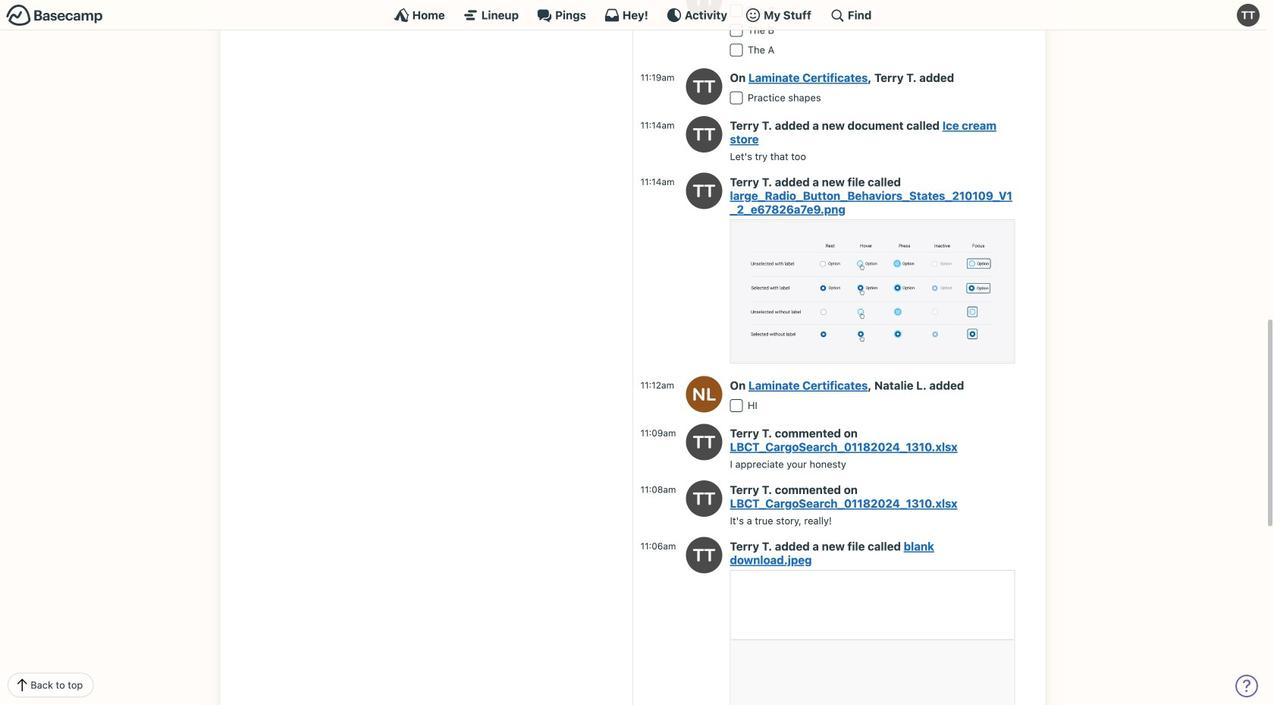 Task type: vqa. For each thing, say whether or not it's contained in the screenshot.
Main element
yes



Task type: locate. For each thing, give the bounding box(es) containing it.
keyboard shortcut: ⌘ + / image
[[830, 8, 845, 23]]

11:08am element
[[641, 484, 677, 495]]

1 11:14am element from the top
[[641, 120, 675, 131]]

terry turtle image
[[1238, 4, 1261, 27], [686, 68, 723, 105]]

5 terry turtle image from the top
[[686, 537, 723, 573]]

11:12am element
[[641, 380, 675, 391]]

11:14am element
[[641, 120, 675, 131], [641, 177, 675, 187]]

1 vertical spatial terry turtle image
[[686, 68, 723, 105]]

natalie lubich image
[[686, 376, 723, 412]]

terry turtle image for the 11:06am element at the right bottom of the page
[[686, 537, 723, 573]]

terry turtle image for the 11:08am element
[[686, 480, 723, 517]]

1 horizontal spatial terry turtle image
[[1238, 4, 1261, 27]]

3 terry turtle image from the top
[[686, 424, 723, 460]]

2 terry turtle image from the top
[[686, 173, 723, 209]]

4 terry turtle image from the top
[[686, 480, 723, 517]]

terry turtle image
[[686, 116, 723, 152], [686, 173, 723, 209], [686, 424, 723, 460], [686, 480, 723, 517], [686, 537, 723, 573]]

11:06am element
[[641, 541, 677, 551]]

1 vertical spatial 11:14am element
[[641, 177, 675, 187]]

0 vertical spatial 11:14am element
[[641, 120, 675, 131]]

2 11:14am element from the top
[[641, 177, 675, 187]]



Task type: describe. For each thing, give the bounding box(es) containing it.
terry turtle image for 11:09am element
[[686, 424, 723, 460]]

1 terry turtle image from the top
[[686, 116, 723, 152]]

main element
[[0, 0, 1267, 30]]

0 vertical spatial terry turtle image
[[1238, 4, 1261, 27]]

11:14am element for first terry turtle icon from the top
[[641, 120, 675, 131]]

switch accounts image
[[6, 4, 103, 27]]

11:14am element for fourth terry turtle icon from the bottom of the page
[[641, 177, 675, 187]]

0 horizontal spatial terry turtle image
[[686, 68, 723, 105]]

11:09am element
[[641, 428, 677, 438]]

11:19am element
[[641, 72, 675, 83]]



